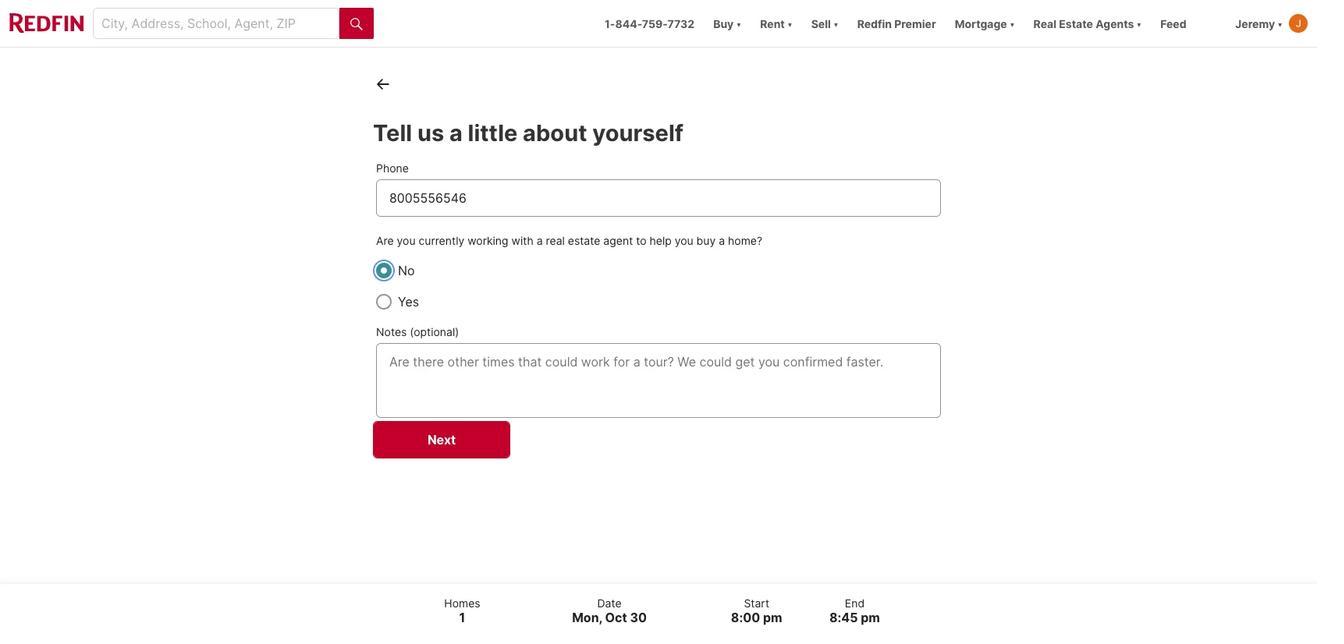 Task type: locate. For each thing, give the bounding box(es) containing it.
▾ right mortgage at the top of page
[[1010, 17, 1015, 30]]

agent
[[604, 234, 633, 248]]

notes (optional)
[[376, 326, 459, 339]]

phone
[[376, 162, 409, 175]]

with
[[512, 234, 534, 248]]

homes 1
[[444, 597, 480, 626]]

1 ▾ from the left
[[736, 17, 742, 30]]

1 pm from the left
[[763, 610, 782, 626]]

submit search image
[[350, 18, 363, 30]]

rent ▾ button
[[751, 0, 802, 47]]

pm for 8:00 pm
[[763, 610, 782, 626]]

a right buy
[[719, 234, 725, 248]]

mon,
[[572, 610, 602, 626]]

6 ▾ from the left
[[1278, 17, 1283, 30]]

pm inside the end 8:45 pm
[[861, 610, 880, 626]]

1-
[[605, 17, 615, 30]]

start 8:00 pm
[[731, 597, 782, 626]]

▾ inside sell ▾ dropdown button
[[834, 17, 839, 30]]

▾ for buy ▾
[[736, 17, 742, 30]]

8:45
[[830, 610, 858, 626]]

us
[[417, 119, 444, 147]]

premier
[[895, 17, 936, 30]]

▾ right the buy at the top of the page
[[736, 17, 742, 30]]

5 ▾ from the left
[[1137, 17, 1142, 30]]

pm
[[763, 610, 782, 626], [861, 610, 880, 626]]

are you currently working with a real estate agent to help you buy a home? element
[[376, 262, 941, 312]]

agents
[[1096, 17, 1134, 30]]

next button
[[373, 422, 510, 459]]

buy ▾
[[713, 17, 742, 30]]

▾ right rent at the right top
[[787, 17, 793, 30]]

real estate agents ▾
[[1034, 17, 1142, 30]]

oct
[[605, 610, 627, 626]]

are you currently working with a real estate agent to help you buy a home?
[[376, 234, 763, 248]]

▾ right sell
[[834, 17, 839, 30]]

buy
[[713, 17, 734, 30]]

help
[[650, 234, 672, 248]]

8:00
[[731, 610, 760, 626]]

pm down end
[[861, 610, 880, 626]]

(optional)
[[410, 326, 459, 339]]

buy
[[697, 234, 716, 248]]

jeremy ▾
[[1236, 17, 1283, 30]]

date mon, oct  30
[[572, 597, 647, 626]]

2 pm from the left
[[861, 610, 880, 626]]

end
[[845, 597, 865, 610]]

▾ for mortgage ▾
[[1010, 17, 1015, 30]]

2 ▾ from the left
[[787, 17, 793, 30]]

real estate agents ▾ button
[[1024, 0, 1151, 47]]

a left real
[[537, 234, 543, 248]]

a right 'us'
[[449, 119, 463, 147]]

1 you from the left
[[397, 234, 416, 248]]

estate
[[1059, 17, 1093, 30]]

real
[[1034, 17, 1057, 30]]

4 ▾ from the left
[[1010, 17, 1015, 30]]

▾
[[736, 17, 742, 30], [787, 17, 793, 30], [834, 17, 839, 30], [1010, 17, 1015, 30], [1137, 17, 1142, 30], [1278, 17, 1283, 30]]

homes
[[444, 597, 480, 610]]

pm down start
[[763, 610, 782, 626]]

yourself
[[592, 119, 684, 147]]

3 ▾ from the left
[[834, 17, 839, 30]]

844-
[[615, 17, 642, 30]]

you
[[397, 234, 416, 248], [675, 234, 694, 248]]

tell us a little about yourself
[[373, 119, 684, 147]]

rent
[[760, 17, 785, 30]]

1 horizontal spatial you
[[675, 234, 694, 248]]

you left buy
[[675, 234, 694, 248]]

pm inside start 8:00 pm
[[763, 610, 782, 626]]

mortgage ▾ button
[[946, 0, 1024, 47]]

you right are
[[397, 234, 416, 248]]

buy ▾ button
[[704, 0, 751, 47]]

0 horizontal spatial a
[[449, 119, 463, 147]]

Yes radio
[[376, 294, 392, 310]]

0 horizontal spatial you
[[397, 234, 416, 248]]

▾ inside mortgage ▾ dropdown button
[[1010, 17, 1015, 30]]

0 horizontal spatial pm
[[763, 610, 782, 626]]

1 horizontal spatial pm
[[861, 610, 880, 626]]

end 8:45 pm
[[830, 597, 880, 626]]

▾ right agents
[[1137, 17, 1142, 30]]

mortgage ▾
[[955, 17, 1015, 30]]

sell ▾
[[811, 17, 839, 30]]

mortgage
[[955, 17, 1007, 30]]

feed button
[[1151, 0, 1226, 47]]

redfin
[[857, 17, 892, 30]]

▾ left user photo
[[1278, 17, 1283, 30]]

notes
[[376, 326, 407, 339]]

a
[[449, 119, 463, 147], [537, 234, 543, 248], [719, 234, 725, 248]]

▾ inside rent ▾ dropdown button
[[787, 17, 793, 30]]

2 you from the left
[[675, 234, 694, 248]]

1 horizontal spatial a
[[537, 234, 543, 248]]

No radio
[[376, 263, 392, 279]]

▾ inside buy ▾ dropdown button
[[736, 17, 742, 30]]

redfin premier button
[[848, 0, 946, 47]]



Task type: vqa. For each thing, say whether or not it's contained in the screenshot.
5
no



Task type: describe. For each thing, give the bounding box(es) containing it.
City, Address, School, Agent, ZIP search field
[[93, 8, 339, 39]]

30
[[630, 610, 647, 626]]

▾ for rent ▾
[[787, 17, 793, 30]]

estate
[[568, 234, 600, 248]]

feed
[[1161, 17, 1187, 30]]

tell
[[373, 119, 412, 147]]

redfin premier
[[857, 17, 936, 30]]

buy ▾ button
[[713, 0, 742, 47]]

about
[[523, 119, 587, 147]]

currently
[[419, 234, 465, 248]]

real
[[546, 234, 565, 248]]

date
[[597, 597, 622, 610]]

yes
[[398, 294, 419, 310]]

rent ▾ button
[[760, 0, 793, 47]]

rent ▾
[[760, 17, 793, 30]]

user photo image
[[1289, 14, 1308, 33]]

sell ▾ button
[[811, 0, 839, 47]]

no
[[398, 263, 415, 279]]

1
[[459, 610, 465, 626]]

1-844-759-7732 link
[[605, 17, 695, 30]]

pm for 8:45 pm
[[861, 610, 880, 626]]

7732
[[668, 17, 695, 30]]

real estate agents ▾ link
[[1034, 0, 1142, 47]]

759-
[[642, 17, 668, 30]]

(      )      - text field
[[389, 189, 928, 208]]

next
[[428, 433, 456, 448]]

▾ for sell ▾
[[834, 17, 839, 30]]

jeremy
[[1236, 17, 1275, 30]]

start
[[744, 597, 770, 610]]

to
[[636, 234, 647, 248]]

sell
[[811, 17, 831, 30]]

▾ for jeremy ▾
[[1278, 17, 1283, 30]]

are
[[376, 234, 394, 248]]

little
[[468, 119, 518, 147]]

mortgage ▾ button
[[955, 0, 1015, 47]]

2 horizontal spatial a
[[719, 234, 725, 248]]

▾ inside real estate agents ▾ link
[[1137, 17, 1142, 30]]

home?
[[728, 234, 763, 248]]

sell ▾ button
[[802, 0, 848, 47]]

1-844-759-7732
[[605, 17, 695, 30]]

working
[[468, 234, 509, 248]]

Are there other times that could work for a tour? We could get you confirmed faster. text field
[[389, 353, 928, 409]]



